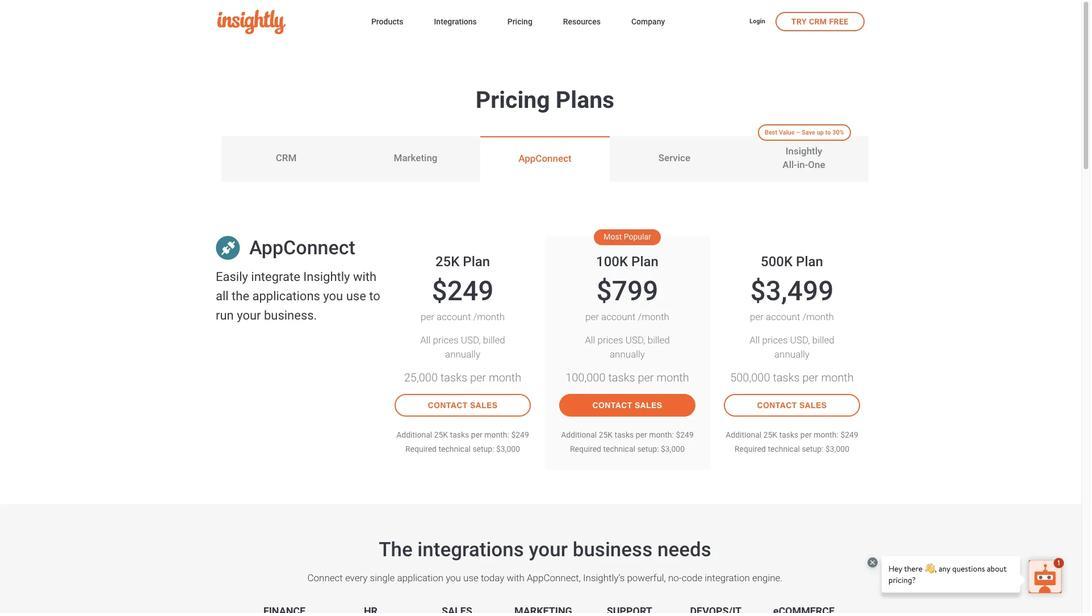 Task type: locate. For each thing, give the bounding box(es) containing it.
0 horizontal spatial $3,000
[[497, 445, 520, 454]]

run
[[216, 308, 234, 323]]

0 horizontal spatial /month
[[473, 311, 505, 323]]

all
[[216, 289, 229, 303]]

annually up 25,000 tasks per month
[[445, 349, 481, 360]]

1 setup: from the left
[[473, 445, 495, 454]]

1 account from the left
[[437, 311, 471, 323]]

contact down 500,000 tasks per month at the right
[[758, 401, 797, 410]]

prices for $249
[[433, 334, 459, 346]]

usd,
[[461, 334, 481, 346], [626, 334, 646, 346], [791, 334, 810, 346]]

2 horizontal spatial contact sales button
[[724, 394, 861, 417]]

1 technical from the left
[[439, 445, 471, 454]]

plans
[[556, 86, 615, 114]]

account down $799
[[602, 311, 636, 323]]

0 horizontal spatial your
[[237, 308, 261, 323]]

0 horizontal spatial annually
[[445, 349, 481, 360]]

contact sales
[[428, 401, 498, 410], [593, 401, 663, 410], [758, 401, 827, 410]]

2 plan from the left
[[632, 254, 659, 270]]

to
[[826, 129, 831, 136], [369, 289, 380, 303]]

0 horizontal spatial plan
[[463, 254, 490, 270]]

per account /month down $799
[[586, 311, 670, 323]]

2 account from the left
[[602, 311, 636, 323]]

sales down 25,000 tasks per month
[[470, 401, 498, 410]]

insightly logo link
[[217, 10, 353, 34]]

1 horizontal spatial plan
[[632, 254, 659, 270]]

25,000
[[404, 371, 438, 384]]

all prices usd, billed annually for $249
[[420, 334, 505, 360]]

month for $249
[[489, 371, 522, 384]]

3 technical from the left
[[768, 445, 800, 454]]

3 all prices usd, billed annually from the left
[[750, 334, 835, 360]]

1 horizontal spatial $3,000
[[661, 445, 685, 454]]

contact sales button for $3,499
[[724, 394, 861, 417]]

3 prices from the left
[[763, 334, 788, 346]]

pricing
[[508, 17, 533, 26], [476, 86, 550, 114]]

1 horizontal spatial /month
[[638, 311, 670, 323]]

0 horizontal spatial contact sales link
[[395, 394, 531, 417]]

1 horizontal spatial required
[[570, 445, 602, 454]]

billed up 500,000 tasks per month at the right
[[813, 334, 835, 346]]

1 vertical spatial with
[[507, 573, 525, 584]]

account down $3,499
[[766, 311, 801, 323]]

pricing for pricing plans
[[476, 86, 550, 114]]

1 horizontal spatial use
[[464, 573, 479, 584]]

0 horizontal spatial insightly
[[304, 270, 350, 284]]

1 horizontal spatial crm
[[809, 17, 827, 26]]

all up 100,000
[[585, 334, 596, 346]]

billed
[[483, 334, 505, 346], [648, 334, 670, 346], [813, 334, 835, 346]]

2 horizontal spatial additional 25k tasks per month: $249 required technical setup: $3,000
[[726, 430, 859, 454]]

1 prices from the left
[[433, 334, 459, 346]]

pricing for pricing
[[508, 17, 533, 26]]

0 horizontal spatial with
[[353, 270, 377, 284]]

0 horizontal spatial account
[[437, 311, 471, 323]]

2 setup: from the left
[[638, 445, 659, 454]]

per account /month
[[421, 311, 505, 323], [586, 311, 670, 323], [750, 311, 834, 323]]

all prices usd, billed annually for $3,499
[[750, 334, 835, 360]]

business
[[573, 538, 653, 562]]

/month for $3,499
[[803, 311, 834, 323]]

2 horizontal spatial all
[[750, 334, 760, 346]]

sales for $3,499
[[800, 401, 827, 410]]

2 horizontal spatial all prices usd, billed annually
[[750, 334, 835, 360]]

1 annually from the left
[[445, 349, 481, 360]]

additional 25k tasks per month: $249 required technical setup: $3,000 for $3,499
[[726, 430, 859, 454]]

integration
[[705, 573, 750, 584]]

2 additional from the left
[[561, 430, 597, 440]]

1 contact sales from the left
[[428, 401, 498, 410]]

plan for $3,499
[[797, 254, 824, 270]]

3 $3,000 from the left
[[826, 445, 850, 454]]

contact sales link for $3,499
[[724, 394, 861, 417]]

1 usd, from the left
[[461, 334, 481, 346]]

required
[[406, 445, 437, 454], [570, 445, 602, 454], [735, 445, 766, 454]]

use inside "easily integrate insightly with all the applications you use to run your business."
[[346, 289, 366, 303]]

appconnect inside tab panel
[[249, 236, 356, 259]]

login link
[[750, 17, 766, 27]]

0 vertical spatial appconnect
[[519, 153, 572, 164]]

25k
[[436, 254, 460, 270], [434, 430, 448, 440], [599, 430, 613, 440], [764, 430, 778, 440]]

1 horizontal spatial billed
[[648, 334, 670, 346]]

2 sales from the left
[[635, 401, 663, 410]]

1 horizontal spatial technical
[[604, 445, 636, 454]]

1 vertical spatial to
[[369, 289, 380, 303]]

month:
[[485, 430, 510, 440], [649, 430, 674, 440], [814, 430, 839, 440]]

/month
[[473, 311, 505, 323], [638, 311, 670, 323], [803, 311, 834, 323]]

3 contact sales from the left
[[758, 401, 827, 410]]

1 contact sales button from the left
[[395, 394, 531, 417]]

prices
[[433, 334, 459, 346], [598, 334, 624, 346], [763, 334, 788, 346]]

sales for $249
[[470, 401, 498, 410]]

2 horizontal spatial month:
[[814, 430, 839, 440]]

1 plan from the left
[[463, 254, 490, 270]]

1 horizontal spatial contact
[[593, 401, 633, 410]]

insightly up applications
[[304, 270, 350, 284]]

2 horizontal spatial setup:
[[802, 445, 824, 454]]

1 horizontal spatial additional 25k tasks per month: $249 required technical setup: $3,000
[[561, 430, 694, 454]]

2 horizontal spatial account
[[766, 311, 801, 323]]

usd, up 500,000 tasks per month at the right
[[791, 334, 810, 346]]

3 month from the left
[[822, 371, 854, 384]]

most popular
[[604, 232, 651, 242]]

contact sales link down 25,000 tasks per month
[[395, 394, 531, 417]]

1 required from the left
[[406, 445, 437, 454]]

2 horizontal spatial per account /month
[[750, 311, 834, 323]]

/month down $3,499
[[803, 311, 834, 323]]

billed up 100,000 tasks per month
[[648, 334, 670, 346]]

contact down 100,000 tasks per month
[[593, 401, 633, 410]]

/month down $799
[[638, 311, 670, 323]]

integrations
[[418, 538, 524, 562]]

account
[[437, 311, 471, 323], [602, 311, 636, 323], [766, 311, 801, 323]]

1 additional from the left
[[397, 430, 432, 440]]

insightly up in-
[[786, 146, 823, 157]]

3 month: from the left
[[814, 430, 839, 440]]

3 sales from the left
[[800, 401, 827, 410]]

1 horizontal spatial contact sales
[[593, 401, 663, 410]]

up
[[817, 129, 824, 136]]

with inside "easily integrate insightly with all the applications you use to run your business."
[[353, 270, 377, 284]]

0 horizontal spatial contact sales
[[428, 401, 498, 410]]

crm inside 'products and bundles' tab list
[[276, 152, 297, 164]]

0 horizontal spatial to
[[369, 289, 380, 303]]

plan inside 500k plan $3,499
[[797, 254, 824, 270]]

0 horizontal spatial all prices usd, billed annually
[[420, 334, 505, 360]]

2 contact sales link from the left
[[560, 394, 696, 417]]

0 horizontal spatial you
[[323, 289, 343, 303]]

billed up 25,000 tasks per month
[[483, 334, 505, 346]]

month for $3,499
[[822, 371, 854, 384]]

1 billed from the left
[[483, 334, 505, 346]]

0 vertical spatial crm
[[809, 17, 827, 26]]

0 horizontal spatial all
[[420, 334, 431, 346]]

1 horizontal spatial all prices usd, billed annually
[[585, 334, 670, 360]]

1 horizontal spatial additional
[[561, 430, 597, 440]]

2 horizontal spatial contact sales link
[[724, 394, 861, 417]]

3 additional from the left
[[726, 430, 762, 440]]

2 horizontal spatial month
[[822, 371, 854, 384]]

2 horizontal spatial plan
[[797, 254, 824, 270]]

2 all from the left
[[585, 334, 596, 346]]

contact sales link down 100,000 tasks per month
[[560, 394, 696, 417]]

3 all from the left
[[750, 334, 760, 346]]

crm
[[809, 17, 827, 26], [276, 152, 297, 164]]

2 horizontal spatial contact sales
[[758, 401, 827, 410]]

1 vertical spatial crm
[[276, 152, 297, 164]]

company
[[632, 17, 665, 26]]

0 horizontal spatial usd,
[[461, 334, 481, 346]]

1 vertical spatial pricing
[[476, 86, 550, 114]]

2 horizontal spatial /month
[[803, 311, 834, 323]]

0 horizontal spatial month
[[489, 371, 522, 384]]

2 prices from the left
[[598, 334, 624, 346]]

insightly logo image
[[217, 10, 285, 34]]

0 vertical spatial you
[[323, 289, 343, 303]]

1 horizontal spatial annually
[[610, 349, 645, 360]]

1 horizontal spatial usd,
[[626, 334, 646, 346]]

contact sales link down 500,000 tasks per month at the right
[[724, 394, 861, 417]]

integrations link
[[434, 15, 477, 30]]

3 billed from the left
[[813, 334, 835, 346]]

2 all prices usd, billed annually from the left
[[585, 334, 670, 360]]

0 horizontal spatial required
[[406, 445, 437, 454]]

1 $3,000 from the left
[[497, 445, 520, 454]]

all
[[420, 334, 431, 346], [585, 334, 596, 346], [750, 334, 760, 346]]

save
[[802, 129, 816, 136]]

0 horizontal spatial additional 25k tasks per month: $249 required technical setup: $3,000
[[397, 430, 529, 454]]

per account /month down 25k plan $249
[[421, 311, 505, 323]]

3 account from the left
[[766, 311, 801, 323]]

1 horizontal spatial month
[[657, 371, 690, 384]]

plan inside 100k plan $799
[[632, 254, 659, 270]]

0 vertical spatial insightly
[[786, 146, 823, 157]]

0 horizontal spatial sales
[[470, 401, 498, 410]]

1 additional 25k tasks per month: $249 required technical setup: $3,000 from the left
[[397, 430, 529, 454]]

1 vertical spatial use
[[464, 573, 479, 584]]

contact sales button down 500,000 tasks per month at the right
[[724, 394, 861, 417]]

0 vertical spatial with
[[353, 270, 377, 284]]

pricing plans
[[476, 86, 615, 114]]

integrations
[[434, 17, 477, 26]]

1 per account /month from the left
[[421, 311, 505, 323]]

annually up 500,000 tasks per month at the right
[[775, 349, 810, 360]]

all prices usd, billed annually up 500,000 tasks per month at the right
[[750, 334, 835, 360]]

you
[[323, 289, 343, 303], [446, 573, 461, 584]]

2 annually from the left
[[610, 349, 645, 360]]

contact sales button for $249
[[395, 394, 531, 417]]

engine.
[[753, 573, 783, 584]]

3 /month from the left
[[803, 311, 834, 323]]

code
[[682, 573, 703, 584]]

3 contact sales button from the left
[[724, 394, 861, 417]]

needs
[[658, 538, 712, 562]]

3 contact sales link from the left
[[724, 394, 861, 417]]

1 horizontal spatial sales
[[635, 401, 663, 410]]

3 plan from the left
[[797, 254, 824, 270]]

1 horizontal spatial prices
[[598, 334, 624, 346]]

$799
[[597, 275, 659, 307]]

all up 25,000
[[420, 334, 431, 346]]

$3,000 for $3,499
[[826, 445, 850, 454]]

3 contact from the left
[[758, 401, 797, 410]]

0 horizontal spatial contact sales button
[[395, 394, 531, 417]]

your
[[237, 308, 261, 323], [529, 538, 568, 562]]

contact
[[428, 401, 468, 410], [593, 401, 633, 410], [758, 401, 797, 410]]

contact sales button
[[395, 394, 531, 417], [560, 394, 696, 417], [724, 394, 861, 417]]

0 horizontal spatial prices
[[433, 334, 459, 346]]

all up 500,000
[[750, 334, 760, 346]]

sales down 500,000 tasks per month at the right
[[800, 401, 827, 410]]

1 vertical spatial appconnect
[[249, 236, 356, 259]]

setup:
[[473, 445, 495, 454], [638, 445, 659, 454], [802, 445, 824, 454]]

1 horizontal spatial with
[[507, 573, 525, 584]]

your down the
[[237, 308, 261, 323]]

tasks
[[441, 371, 468, 384], [609, 371, 635, 384], [773, 371, 800, 384], [450, 430, 469, 440], [615, 430, 634, 440], [780, 430, 799, 440]]

best value – save up to 30%
[[765, 129, 845, 136]]

1 /month from the left
[[473, 311, 505, 323]]

2 horizontal spatial technical
[[768, 445, 800, 454]]

most
[[604, 232, 622, 242]]

1 contact sales link from the left
[[395, 394, 531, 417]]

appconnect,
[[527, 573, 581, 584]]

contact sales button down 25,000 tasks per month
[[395, 394, 531, 417]]

0 horizontal spatial setup:
[[473, 445, 495, 454]]

1 horizontal spatial month:
[[649, 430, 674, 440]]

month
[[489, 371, 522, 384], [657, 371, 690, 384], [822, 371, 854, 384]]

0 vertical spatial pricing
[[508, 17, 533, 26]]

use
[[346, 289, 366, 303], [464, 573, 479, 584]]

contact for $3,499
[[758, 401, 797, 410]]

0 vertical spatial your
[[237, 308, 261, 323]]

1 horizontal spatial appconnect
[[519, 153, 572, 164]]

3 additional 25k tasks per month: $249 required technical setup: $3,000 from the left
[[726, 430, 859, 454]]

usd, up 100,000 tasks per month
[[626, 334, 646, 346]]

1 horizontal spatial contact sales link
[[560, 394, 696, 417]]

0 vertical spatial use
[[346, 289, 366, 303]]

pricing link
[[508, 15, 533, 30]]

1 all from the left
[[420, 334, 431, 346]]

2 horizontal spatial $3,000
[[826, 445, 850, 454]]

service link
[[610, 136, 740, 182]]

0 horizontal spatial billed
[[483, 334, 505, 346]]

annually
[[445, 349, 481, 360], [610, 349, 645, 360], [775, 349, 810, 360]]

sales down 100,000 tasks per month
[[635, 401, 663, 410]]

3 required from the left
[[735, 445, 766, 454]]

1 all prices usd, billed annually from the left
[[420, 334, 505, 360]]

1 vertical spatial insightly
[[304, 270, 350, 284]]

prices up 25,000 tasks per month
[[433, 334, 459, 346]]

500,000
[[731, 371, 771, 384]]

0 horizontal spatial use
[[346, 289, 366, 303]]

contact sales down 100,000 tasks per month
[[593, 401, 663, 410]]

0 horizontal spatial contact
[[428, 401, 468, 410]]

0 horizontal spatial additional
[[397, 430, 432, 440]]

3 usd, from the left
[[791, 334, 810, 346]]

all prices usd, billed annually
[[420, 334, 505, 360], [585, 334, 670, 360], [750, 334, 835, 360]]

2 horizontal spatial annually
[[775, 349, 810, 360]]

2 horizontal spatial sales
[[800, 401, 827, 410]]

prices up 500,000 tasks per month at the right
[[763, 334, 788, 346]]

3 setup: from the left
[[802, 445, 824, 454]]

30%
[[833, 129, 845, 136]]

1 horizontal spatial all
[[585, 334, 596, 346]]

appconnect link
[[481, 136, 610, 182]]

per account /month down $3,499
[[750, 311, 834, 323]]

all prices usd, billed annually up 100,000 tasks per month
[[585, 334, 670, 360]]

2 horizontal spatial contact
[[758, 401, 797, 410]]

0 vertical spatial to
[[826, 129, 831, 136]]

1 contact from the left
[[428, 401, 468, 410]]

contact sales down 25,000 tasks per month
[[428, 401, 498, 410]]

25,000 tasks per month
[[404, 371, 522, 384]]

1 month: from the left
[[485, 430, 510, 440]]

100k plan $799
[[597, 254, 659, 307]]

$3,000
[[497, 445, 520, 454], [661, 445, 685, 454], [826, 445, 850, 454]]

2 per account /month from the left
[[586, 311, 670, 323]]

appconnect
[[519, 153, 572, 164], [249, 236, 356, 259]]

1 horizontal spatial you
[[446, 573, 461, 584]]

2 horizontal spatial additional
[[726, 430, 762, 440]]

2 horizontal spatial usd,
[[791, 334, 810, 346]]

0 horizontal spatial appconnect
[[249, 236, 356, 259]]

1 horizontal spatial setup:
[[638, 445, 659, 454]]

100,000 tasks per month
[[566, 371, 690, 384]]

2 technical from the left
[[604, 445, 636, 454]]

you down integrations
[[446, 573, 461, 584]]

1 sales from the left
[[470, 401, 498, 410]]

100k
[[597, 254, 628, 270]]

crm inside button
[[809, 17, 827, 26]]

contact sales down 500,000 tasks per month at the right
[[758, 401, 827, 410]]

marketing link
[[351, 136, 481, 182]]

3 annually from the left
[[775, 349, 810, 360]]

insightly
[[786, 146, 823, 157], [304, 270, 350, 284]]

usd, up 25,000 tasks per month
[[461, 334, 481, 346]]

1 month from the left
[[489, 371, 522, 384]]

1 vertical spatial your
[[529, 538, 568, 562]]

25k plan $249
[[432, 254, 494, 307]]

contact down 25,000 tasks per month
[[428, 401, 468, 410]]

contact sales for $249
[[428, 401, 498, 410]]

1 horizontal spatial contact sales button
[[560, 394, 696, 417]]

account down 25k plan $249
[[437, 311, 471, 323]]

0 horizontal spatial month:
[[485, 430, 510, 440]]

2 month from the left
[[657, 371, 690, 384]]

2 horizontal spatial billed
[[813, 334, 835, 346]]

contact sales link for $249
[[395, 394, 531, 417]]

additional 25k tasks per month: $249 required technical setup: $3,000
[[397, 430, 529, 454], [561, 430, 694, 454], [726, 430, 859, 454]]

annually up 100,000 tasks per month
[[610, 349, 645, 360]]

prices up 100,000 tasks per month
[[598, 334, 624, 346]]

1 horizontal spatial per account /month
[[586, 311, 670, 323]]

plan inside 25k plan $249
[[463, 254, 490, 270]]

crm link
[[222, 136, 351, 182]]

all prices usd, billed annually up 25,000 tasks per month
[[420, 334, 505, 360]]

–
[[797, 129, 801, 136]]

/month down 25k plan $249
[[473, 311, 505, 323]]

plan
[[463, 254, 490, 270], [632, 254, 659, 270], [797, 254, 824, 270]]

appconnect icon image
[[216, 236, 240, 260]]

technical for $249
[[439, 445, 471, 454]]

2 contact sales button from the left
[[560, 394, 696, 417]]

2 usd, from the left
[[626, 334, 646, 346]]

billed for $249
[[483, 334, 505, 346]]

your up the connect every single application you use today with appconnect, insightly's powerful, no-code integration engine.
[[529, 538, 568, 562]]

one
[[809, 159, 826, 170]]

3 per account /month from the left
[[750, 311, 834, 323]]

1 horizontal spatial insightly
[[786, 146, 823, 157]]

1 horizontal spatial to
[[826, 129, 831, 136]]

insightly all-in-one
[[783, 146, 826, 170]]

per account /month for $3,499
[[750, 311, 834, 323]]

try
[[792, 17, 807, 26]]

your inside "easily integrate insightly with all the applications you use to run your business."
[[237, 308, 261, 323]]

you right applications
[[323, 289, 343, 303]]

login
[[750, 17, 766, 25]]

per
[[421, 311, 435, 323], [586, 311, 599, 323], [750, 311, 764, 323], [470, 371, 486, 384], [638, 371, 654, 384], [803, 371, 819, 384], [471, 430, 483, 440], [636, 430, 648, 440], [801, 430, 812, 440]]

2 horizontal spatial prices
[[763, 334, 788, 346]]

0 horizontal spatial per account /month
[[421, 311, 505, 323]]

1 horizontal spatial account
[[602, 311, 636, 323]]

contact sales button down 100,000 tasks per month
[[560, 394, 696, 417]]



Task type: vqa. For each thing, say whether or not it's contained in the screenshot.
calculations,
no



Task type: describe. For each thing, give the bounding box(es) containing it.
resources link
[[563, 15, 601, 30]]

easily
[[216, 270, 248, 284]]

resources
[[563, 17, 601, 26]]

all for $249
[[420, 334, 431, 346]]

plan for $799
[[632, 254, 659, 270]]

connect
[[308, 573, 343, 584]]

no-
[[669, 573, 682, 584]]

plan for $249
[[463, 254, 490, 270]]

/month for $249
[[473, 311, 505, 323]]

today
[[481, 573, 505, 584]]

additional for $249
[[397, 430, 432, 440]]

setup: for $249
[[473, 445, 495, 454]]

to inside 'products and bundles' tab list
[[826, 129, 831, 136]]

500k plan $3,499
[[751, 254, 834, 307]]

2 additional 25k tasks per month: $249 required technical setup: $3,000 from the left
[[561, 430, 694, 454]]

try crm free link
[[776, 12, 865, 31]]

annually for $3,499
[[775, 349, 810, 360]]

applications
[[253, 289, 320, 303]]

usd, for $3,499
[[791, 334, 810, 346]]

month: for $3,499
[[814, 430, 839, 440]]

2 /month from the left
[[638, 311, 670, 323]]

setup: for $3,499
[[802, 445, 824, 454]]

products link
[[371, 15, 404, 30]]

500,000 tasks per month
[[731, 371, 854, 384]]

insightly's
[[583, 573, 625, 584]]

products
[[371, 17, 404, 26]]

products and bundles tab list
[[222, 124, 869, 182]]

to inside "easily integrate insightly with all the applications you use to run your business."
[[369, 289, 380, 303]]

account for $3,499
[[766, 311, 801, 323]]

2 contact sales from the left
[[593, 401, 663, 410]]

2 month: from the left
[[649, 430, 674, 440]]

1 vertical spatial you
[[446, 573, 461, 584]]

additional for $3,499
[[726, 430, 762, 440]]

you inside "easily integrate insightly with all the applications you use to run your business."
[[323, 289, 343, 303]]

per account /month for $249
[[421, 311, 505, 323]]

prices for $3,499
[[763, 334, 788, 346]]

best
[[765, 129, 778, 136]]

all for $3,499
[[750, 334, 760, 346]]

value
[[779, 129, 795, 136]]

required for $3,499
[[735, 445, 766, 454]]

free
[[830, 17, 849, 26]]

500k
[[761, 254, 793, 270]]

25k inside 25k plan $249
[[436, 254, 460, 270]]

service
[[659, 152, 691, 164]]

connect every single application you use today with appconnect, insightly's powerful, no-code integration engine.
[[308, 573, 783, 584]]

billed for $3,499
[[813, 334, 835, 346]]

$3,499
[[751, 275, 834, 307]]

required for $249
[[406, 445, 437, 454]]

additional 25k tasks per month: $249 required technical setup: $3,000 for $249
[[397, 430, 529, 454]]

easily integrate insightly with all the applications you use to run your business.
[[216, 270, 380, 323]]

100,000
[[566, 371, 606, 384]]

2 $3,000 from the left
[[661, 445, 685, 454]]

application
[[397, 573, 444, 584]]

integrate
[[251, 270, 300, 284]]

contact for $249
[[428, 401, 468, 410]]

1 horizontal spatial your
[[529, 538, 568, 562]]

appconnect tab panel
[[0, 182, 1091, 614]]

technical for $3,499
[[768, 445, 800, 454]]

powerful,
[[627, 573, 666, 584]]

annually for $249
[[445, 349, 481, 360]]

single
[[370, 573, 395, 584]]

the
[[232, 289, 249, 303]]

marketing
[[394, 152, 438, 164]]

every
[[345, 573, 368, 584]]

insightly inside insightly all-in-one
[[786, 146, 823, 157]]

2 billed from the left
[[648, 334, 670, 346]]

insightly inside "easily integrate insightly with all the applications you use to run your business."
[[304, 270, 350, 284]]

company link
[[632, 15, 665, 30]]

appconnect inside "link"
[[519, 153, 572, 164]]

2 contact from the left
[[593, 401, 633, 410]]

$3,000 for $249
[[497, 445, 520, 454]]

business.
[[264, 308, 317, 323]]

try crm free
[[792, 17, 849, 26]]

popular
[[624, 232, 651, 242]]

usd, for $249
[[461, 334, 481, 346]]

month: for $249
[[485, 430, 510, 440]]

try crm free button
[[776, 12, 865, 31]]

contact sales for $3,499
[[758, 401, 827, 410]]

all-
[[783, 159, 798, 170]]

account for $249
[[437, 311, 471, 323]]

2 required from the left
[[570, 445, 602, 454]]

in-
[[798, 159, 809, 170]]

the integrations your business needs
[[379, 538, 712, 562]]

the
[[379, 538, 413, 562]]



